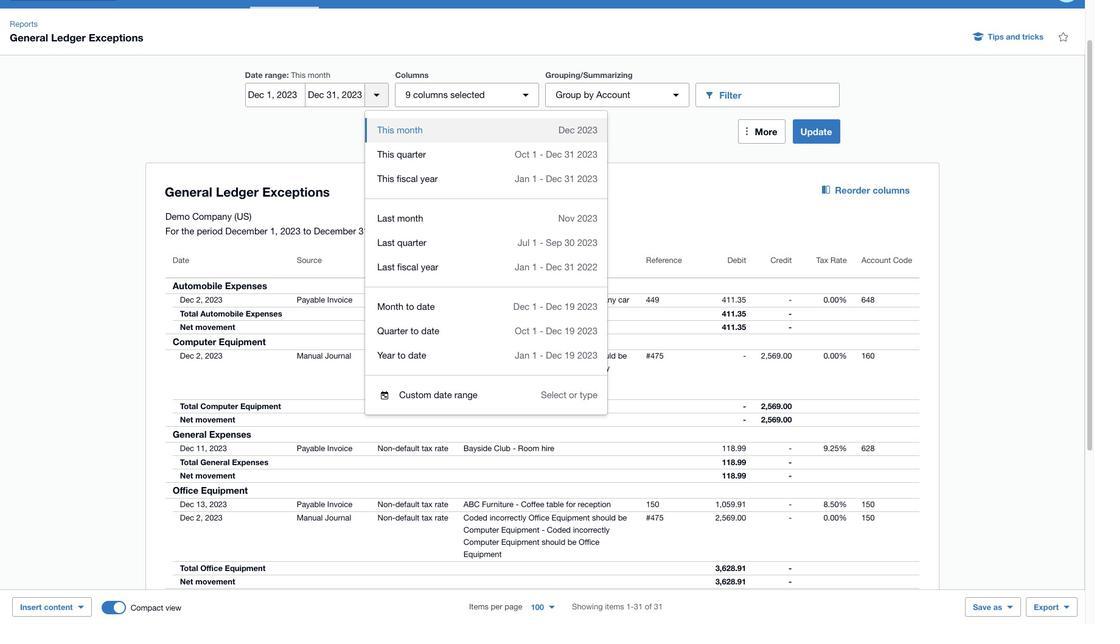 Task type: locate. For each thing, give the bounding box(es) containing it.
this inside "date range : this month"
[[291, 71, 306, 80]]

3 0.00% from the top
[[824, 513, 847, 522]]

0.00% link left 648
[[817, 294, 855, 306]]

report output element
[[165, 248, 920, 624]]

to
[[303, 226, 312, 236], [406, 301, 414, 312], [411, 326, 419, 336], [398, 350, 406, 361]]

8.50%
[[824, 500, 847, 509]]

1 vertical spatial payable invoice
[[297, 444, 353, 453]]

1 #475 link from the top
[[639, 350, 671, 362]]

0 vertical spatial 0.00% link
[[817, 294, 855, 306]]

3 net from the top
[[180, 471, 193, 480]]

5 non- from the top
[[378, 513, 396, 522]]

dec 2, 2023 down computer equipment
[[180, 351, 223, 361]]

range right custom at the bottom left
[[455, 390, 478, 400]]

1 horizontal spatial range
[[455, 390, 478, 400]]

credit button
[[754, 248, 800, 278]]

1 payable from the top
[[297, 295, 325, 304]]

2 tax from the top
[[422, 351, 433, 361]]

1 net from the top
[[180, 322, 193, 332]]

net for 3,628.91
[[180, 577, 193, 586]]

payable for dec 13, 2023
[[297, 500, 325, 509]]

Select end date field
[[306, 83, 365, 107]]

month up this quarter
[[397, 125, 423, 135]]

1 vertical spatial year
[[421, 262, 439, 272]]

rate for coded incorrectly office equipment should be computer equipment - coded incorrectly office equipment should be computer equipment
[[435, 351, 449, 361]]

1 down oct 1 - dec 19 2023
[[532, 350, 538, 361]]

incorrectly down reception
[[573, 526, 610, 535]]

1 vertical spatial payable
[[297, 444, 325, 453]]

net up printing
[[180, 577, 193, 586]]

1,059.91
[[716, 500, 747, 509]]

dec 1 - dec 19 2023
[[514, 301, 598, 312]]

date inside 'date' button
[[173, 256, 189, 265]]

1 vertical spatial demo
[[482, 606, 503, 615]]

automobile down 'date' button
[[173, 280, 223, 291]]

gateway motors - annual service company car
[[464, 295, 630, 304]]

3 0.00% link from the top
[[817, 512, 855, 524]]

movement for 411.35
[[195, 322, 235, 332]]

office down abc furniture - coffee table for reception link
[[529, 513, 550, 522]]

columns for 9
[[413, 90, 448, 100]]

3 2, from the top
[[196, 513, 203, 522]]

1 journal from the top
[[325, 351, 351, 361]]

2 0.00% from the top
[[824, 351, 847, 361]]

5 1 from the top
[[532, 301, 538, 312]]

3 movement from the top
[[195, 471, 235, 480]]

account inside button
[[862, 256, 892, 265]]

3 tax from the top
[[422, 444, 433, 453]]

dec 2, 2023 link down computer equipment
[[165, 350, 230, 362]]

last down "last quarter" at the top left of the page
[[378, 262, 395, 272]]

1 dec 2, 2023 link from the top
[[165, 294, 230, 306]]

2023 down & at left bottom
[[205, 606, 223, 615]]

5 rate from the top
[[435, 513, 449, 522]]

to up the source
[[303, 226, 312, 236]]

equipment
[[219, 336, 266, 347], [552, 351, 590, 361], [502, 364, 540, 373], [487, 376, 525, 385], [464, 388, 502, 397], [240, 401, 281, 411], [201, 485, 248, 496], [552, 513, 590, 522], [502, 526, 540, 535], [502, 538, 540, 547], [464, 550, 502, 559], [225, 563, 266, 573]]

0 vertical spatial 0.00%
[[824, 295, 847, 304]]

4 net movement from the top
[[180, 577, 235, 586]]

columns right 9
[[413, 90, 448, 100]]

30
[[565, 237, 575, 248]]

movement up printing & stationery
[[195, 577, 235, 586]]

1 horizontal spatial columns
[[873, 185, 911, 195]]

general down dec 11, 2023 on the left of page
[[200, 457, 230, 467]]

payable invoice link
[[290, 294, 360, 306], [290, 443, 360, 455], [290, 499, 360, 511]]

total up computer equipment
[[180, 309, 198, 318]]

2 vertical spatial jan
[[515, 350, 530, 361]]

#475 for coded incorrectly office equipment should be computer equipment - coded incorrectly office equipment should be computer equipment
[[647, 351, 664, 361]]

-
[[540, 149, 544, 160], [540, 174, 544, 184], [540, 237, 544, 248], [540, 262, 544, 272], [525, 295, 528, 304], [789, 295, 792, 304], [540, 301, 544, 312], [789, 309, 792, 318], [789, 322, 792, 332], [540, 326, 544, 336], [540, 350, 544, 361], [744, 351, 747, 361], [542, 364, 545, 373], [743, 401, 747, 411], [743, 415, 747, 424], [513, 444, 516, 453], [789, 444, 792, 453], [789, 457, 792, 467], [789, 471, 792, 480], [516, 500, 519, 509], [789, 500, 792, 509], [789, 513, 792, 522], [542, 526, 545, 535], [789, 563, 792, 573], [789, 577, 792, 586], [506, 606, 509, 615]]

jan down jul
[[515, 262, 530, 272]]

office
[[529, 351, 550, 361], [464, 376, 485, 385], [173, 485, 199, 496], [529, 513, 550, 522], [579, 538, 600, 547], [200, 563, 223, 573]]

to for quarter
[[411, 326, 419, 336]]

default for abc furniture - coffee table for reception
[[396, 500, 420, 509]]

0.00% for 150
[[824, 513, 847, 522]]

2 net from the top
[[180, 415, 193, 424]]

9 columns selected
[[406, 90, 485, 100]]

3 invoice from the top
[[327, 500, 353, 509]]

0 vertical spatial account
[[597, 90, 631, 100]]

3,628.91 for net movement
[[716, 577, 747, 586]]

#475 link for coded incorrectly office equipment should be computer equipment - coded incorrectly computer equipment should be office equipment
[[639, 512, 671, 524]]

3 default from the top
[[396, 444, 420, 453]]

2 manual journal from the top
[[297, 513, 351, 522]]

bayside club - room hire
[[464, 444, 555, 453]]

jan 1 - dec 31 2023
[[515, 174, 598, 184]]

4 total from the top
[[180, 563, 198, 573]]

2 invoice from the top
[[327, 444, 353, 453]]

general
[[10, 31, 48, 44], [173, 429, 207, 440], [200, 457, 230, 467]]

0 vertical spatial 19
[[565, 301, 575, 312]]

journal
[[325, 351, 351, 361], [325, 513, 351, 522]]

1 payable invoice link from the top
[[290, 294, 360, 306]]

default for coded incorrectly office equipment should be computer equipment - coded incorrectly office equipment should be computer equipment
[[396, 351, 420, 361]]

648 link
[[855, 294, 883, 306]]

2 payable invoice from the top
[[297, 444, 353, 453]]

quarter
[[397, 149, 426, 160], [398, 237, 427, 248]]

3 payable invoice from the top
[[297, 500, 353, 509]]

to for month
[[406, 301, 414, 312]]

oct up jan 1 - dec 31 2023
[[515, 149, 530, 160]]

0 horizontal spatial date
[[173, 256, 189, 265]]

month for last month
[[398, 213, 424, 223]]

4 non-default tax rate link from the top
[[371, 499, 456, 511]]

rate for abc furniture - coffee table for reception
[[435, 500, 449, 509]]

0 vertical spatial fiscal
[[397, 174, 418, 184]]

411.35 for total automobile expenses
[[723, 309, 747, 318]]

2023 down the company
[[578, 326, 598, 336]]

expenses down total computer equipment
[[209, 429, 251, 440]]

1,059.91 link
[[709, 499, 754, 511]]

dec 2, 2023 link down automobile expenses
[[165, 294, 230, 306]]

club
[[494, 444, 511, 453]]

expenses down 'date' button
[[225, 280, 267, 291]]

2, for coded incorrectly office equipment should be computer equipment - coded incorrectly office equipment should be computer equipment
[[196, 351, 203, 361]]

general down reports link
[[10, 31, 48, 44]]

general for expenses
[[200, 457, 230, 467]]

oct for oct 1 - dec 19 2023
[[515, 326, 530, 336]]

5 non-default tax rate link from the top
[[371, 512, 456, 524]]

1 tax from the top
[[422, 295, 433, 304]]

net up "general expenses"
[[180, 415, 193, 424]]

2023 down oct 1 - dec 19 2023
[[578, 350, 598, 361]]

2022
[[578, 262, 598, 272]]

non-default tax rate link for coded incorrectly office equipment should be computer equipment - coded incorrectly office equipment should be computer equipment
[[371, 350, 456, 362]]

computer
[[173, 336, 216, 347], [464, 364, 499, 373], [565, 376, 600, 385], [200, 401, 238, 411], [464, 526, 499, 535], [464, 538, 499, 547]]

1 2, from the top
[[196, 295, 203, 304]]

manual journal for coded incorrectly office equipment should be computer equipment - coded incorrectly computer equipment should be office equipment
[[297, 513, 351, 522]]

demo up 'for' on the top of the page
[[165, 211, 190, 222]]

0.00%
[[824, 295, 847, 304], [824, 351, 847, 361], [824, 513, 847, 522]]

gateway motors - annual service company car link
[[457, 294, 637, 306]]

13,
[[196, 500, 207, 509]]

2 411.35 from the top
[[723, 309, 747, 318]]

0 vertical spatial payable invoice link
[[290, 294, 360, 306]]

0 horizontal spatial columns
[[413, 90, 448, 100]]

1 for oct 1 - dec 31 2023
[[532, 149, 538, 160]]

411.35 inside 'link'
[[723, 295, 747, 304]]

2 payable invoice link from the top
[[290, 443, 360, 455]]

4 movement from the top
[[195, 577, 235, 586]]

tax for gateway motors - annual service company car
[[422, 295, 433, 304]]

dec 2, 2023 link for coded incorrectly office equipment should be computer equipment - coded incorrectly office equipment should be computer equipment
[[165, 350, 230, 362]]

0 vertical spatial month
[[308, 71, 331, 80]]

1 3,628.91 from the top
[[716, 563, 747, 573]]

1 vertical spatial #475 link
[[639, 512, 671, 524]]

non- for abc furniture - coffee table for reception
[[378, 500, 396, 509]]

this for this quarter
[[378, 149, 394, 160]]

for
[[165, 226, 179, 236]]

table
[[547, 500, 564, 509]]

2 vertical spatial 0.00%
[[824, 513, 847, 522]]

1 vertical spatial month
[[397, 125, 423, 135]]

118.99 for total general expenses
[[723, 457, 747, 467]]

2 vertical spatial 411.35
[[723, 322, 747, 332]]

net movement for 118.99
[[180, 471, 235, 480]]

gateway
[[464, 295, 495, 304]]

reference button
[[639, 248, 709, 278]]

total up "general expenses"
[[180, 401, 198, 411]]

0 vertical spatial demo
[[165, 211, 190, 222]]

1 last from the top
[[378, 213, 395, 223]]

19 for oct 1 - dec 19 2023
[[565, 326, 575, 336]]

3 jan from the top
[[515, 350, 530, 361]]

quarter
[[378, 326, 408, 336]]

0 vertical spatial range
[[265, 70, 287, 80]]

2 payable from the top
[[297, 444, 325, 453]]

to right quarter
[[411, 326, 419, 336]]

0 vertical spatial 118.99
[[723, 444, 747, 453]]

1 vertical spatial fiscal
[[398, 262, 419, 272]]

4 rate from the top
[[435, 500, 449, 509]]

0 vertical spatial date
[[245, 70, 263, 80]]

0.00% left 160
[[824, 351, 847, 361]]

2 non- from the top
[[378, 351, 396, 361]]

0 vertical spatial manual journal link
[[290, 350, 359, 362]]

dec 2, 2023 link for coded incorrectly office equipment should be computer equipment - coded incorrectly computer equipment should be office equipment
[[165, 512, 230, 524]]

2 oct from the top
[[515, 326, 530, 336]]

2 vertical spatial payable invoice
[[297, 500, 353, 509]]

export
[[1035, 602, 1060, 612]]

general up dec 11, 2023 link
[[173, 429, 207, 440]]

6 1 from the top
[[532, 326, 538, 336]]

1 1 from the top
[[532, 149, 538, 160]]

net movement up "general expenses"
[[180, 415, 235, 424]]

1 vertical spatial columns
[[873, 185, 911, 195]]

4 1 from the top
[[532, 262, 538, 272]]

2 vertical spatial general
[[200, 457, 230, 467]]

31 for oct 1 - dec 31 2023
[[565, 149, 575, 160]]

dec 2023
[[559, 125, 598, 135]]

dec 2, 2023
[[180, 295, 223, 304], [180, 351, 223, 361], [180, 513, 223, 522], [180, 606, 223, 615]]

3 non-default tax rate link from the top
[[371, 443, 456, 455]]

2 3,628.91 from the top
[[716, 577, 747, 586]]

1 invoice from the top
[[327, 295, 353, 304]]

2 vertical spatial last
[[378, 262, 395, 272]]

this up this quarter
[[378, 125, 394, 135]]

2 vertical spatial 0.00% link
[[817, 512, 855, 524]]

reception
[[578, 500, 611, 509]]

4 net from the top
[[180, 577, 193, 586]]

should down "table"
[[542, 538, 566, 547]]

1 vertical spatial oct
[[515, 326, 530, 336]]

1 vertical spatial automobile
[[200, 309, 244, 318]]

total office equipment
[[180, 563, 266, 573]]

last month
[[378, 213, 424, 223]]

1 vertical spatial 0.00%
[[824, 351, 847, 361]]

1 vertical spatial manual
[[297, 513, 323, 522]]

0.00% for 160
[[824, 351, 847, 361]]

#475 for coded incorrectly office equipment should be computer equipment - coded incorrectly computer equipment should be office equipment
[[647, 513, 664, 522]]

3 118.99 from the top
[[723, 471, 747, 480]]

0 vertical spatial 2,569.00 link
[[754, 350, 800, 362]]

payable invoice for dec 2, 2023
[[297, 295, 353, 304]]

invoice for dec 13, 2023
[[327, 500, 353, 509]]

100 button
[[524, 597, 563, 617]]

0 vertical spatial #475 link
[[639, 350, 671, 362]]

list box
[[365, 111, 608, 415]]

5 tax from the top
[[422, 513, 433, 522]]

date for month to date
[[417, 301, 435, 312]]

dec 2, 2023 down dec 13, 2023 link
[[180, 513, 223, 522]]

2 dec 2, 2023 from the top
[[180, 351, 223, 361]]

1 vertical spatial last
[[378, 237, 395, 248]]

movement up the office equipment
[[195, 471, 235, 480]]

dec 2, 2023 down & at left bottom
[[180, 606, 223, 615]]

1 for oct 1 - dec 19 2023
[[532, 326, 538, 336]]

date down the
[[173, 256, 189, 265]]

non- for coded incorrectly office equipment should be computer equipment - coded incorrectly computer equipment should be office equipment
[[378, 513, 396, 522]]

2 #475 from the top
[[647, 513, 664, 522]]

1 vertical spatial account
[[862, 256, 892, 265]]

2 rate from the top
[[435, 351, 449, 361]]

1 right motors
[[532, 301, 538, 312]]

2023 down computer equipment
[[205, 351, 223, 361]]

3 non-default tax rate from the top
[[378, 444, 449, 453]]

expenses down automobile expenses
[[246, 309, 282, 318]]

1 default from the top
[[396, 295, 420, 304]]

1 vertical spatial jan
[[515, 262, 530, 272]]

2, down computer equipment
[[196, 351, 203, 361]]

3 payable invoice link from the top
[[290, 499, 360, 511]]

1 vertical spatial date
[[173, 256, 189, 265]]

total
[[180, 309, 198, 318], [180, 401, 198, 411], [180, 457, 198, 467], [180, 563, 198, 573]]

150 link for 2,569.00
[[855, 512, 883, 524]]

last up "last quarter" at the top left of the page
[[378, 213, 395, 223]]

1 manual from the top
[[297, 351, 323, 361]]

1 #475 from the top
[[647, 351, 664, 361]]

1 right jul
[[532, 237, 538, 248]]

custom
[[399, 390, 432, 400]]

tax
[[817, 256, 829, 265]]

3 rate from the top
[[435, 444, 449, 453]]

0.00% link down 8.50% "link"
[[817, 512, 855, 524]]

0 vertical spatial columns
[[413, 90, 448, 100]]

3 411.35 from the top
[[723, 322, 747, 332]]

0 vertical spatial general
[[10, 31, 48, 44]]

0 vertical spatial jan
[[515, 174, 530, 184]]

1 0.00% from the top
[[824, 295, 847, 304]]

7 1 from the top
[[532, 350, 538, 361]]

1 net movement from the top
[[180, 322, 235, 332]]

1 for jan 1 - dec 31 2022
[[532, 262, 538, 272]]

2023 down oct 1 - dec 31 2023
[[578, 174, 598, 184]]

add to favourites image
[[1052, 24, 1076, 49]]

0 horizontal spatial december
[[226, 226, 268, 236]]

3 dec 2, 2023 from the top
[[180, 513, 223, 522]]

0 vertical spatial #475
[[647, 351, 664, 361]]

2023 down automobile expenses
[[205, 295, 223, 304]]

to right year
[[398, 350, 406, 361]]

coded incorrectly office equipment should be computer equipment - coded incorrectly computer equipment should be office equipment link
[[457, 512, 639, 561]]

date right custom at the bottom left
[[434, 390, 452, 400]]

19 up oct 1 - dec 19 2023
[[565, 301, 575, 312]]

demo company (us) for the period december 1, 2023 to december 31, 2023
[[165, 211, 394, 236]]

2 manual from the top
[[297, 513, 323, 522]]

this down this quarter
[[378, 174, 394, 184]]

0 vertical spatial 3,628.91
[[716, 563, 747, 573]]

4 non-default tax rate from the top
[[378, 500, 449, 509]]

2 default from the top
[[396, 351, 420, 361]]

2 manual journal link from the top
[[290, 512, 359, 524]]

2 vertical spatial payable invoice link
[[290, 499, 360, 511]]

movement up computer equipment
[[195, 322, 235, 332]]

reorder
[[836, 185, 871, 195]]

date up select start date field
[[245, 70, 263, 80]]

411.35 for net movement
[[723, 322, 747, 332]]

fiscal for this
[[397, 174, 418, 184]]

1 vertical spatial payable invoice link
[[290, 443, 360, 455]]

4 non- from the top
[[378, 500, 396, 509]]

oct 1 - dec 19 2023
[[515, 326, 598, 336]]

this
[[291, 71, 306, 80], [378, 125, 394, 135], [378, 149, 394, 160], [378, 174, 394, 184]]

9
[[406, 90, 411, 100]]

0 vertical spatial payable
[[297, 295, 325, 304]]

general inside the reports general ledger exceptions
[[10, 31, 48, 44]]

coded down "table"
[[547, 526, 571, 535]]

journal for coded incorrectly office equipment should be computer equipment - coded incorrectly computer equipment should be office equipment
[[325, 513, 351, 522]]

fiscal down "last quarter" at the top left of the page
[[398, 262, 419, 272]]

automobile down automobile expenses
[[200, 309, 244, 318]]

2 2, from the top
[[196, 351, 203, 361]]

payable invoice link for dec 2, 2023
[[290, 294, 360, 306]]

last up the reason on the top of page
[[378, 237, 395, 248]]

tips
[[989, 32, 1005, 41]]

payable invoice for dec 13, 2023
[[297, 500, 353, 509]]

columns right "reorder"
[[873, 185, 911, 195]]

payable invoice link for dec 11, 2023
[[290, 443, 360, 455]]

4 tax from the top
[[422, 500, 433, 509]]

0 vertical spatial oct
[[515, 149, 530, 160]]

range up select start date field
[[265, 70, 287, 80]]

dec 2, 2023 down automobile expenses
[[180, 295, 223, 304]]

118.99 for net movement
[[723, 471, 747, 480]]

office up & at left bottom
[[200, 563, 223, 573]]

incorrectly down furniture
[[490, 513, 527, 522]]

1 vertical spatial invoice
[[327, 444, 353, 453]]

group
[[556, 90, 582, 100]]

non-default tax rate for coded incorrectly office equipment should be computer equipment - coded incorrectly computer equipment should be office equipment
[[378, 513, 449, 522]]

tax for bayside club - room hire
[[422, 444, 433, 453]]

last for last month
[[378, 213, 395, 223]]

jan down oct 1 - dec 19 2023
[[515, 350, 530, 361]]

code
[[894, 256, 913, 265]]

1 horizontal spatial december
[[314, 226, 356, 236]]

2,569.00 link
[[754, 350, 800, 362], [709, 512, 754, 524]]

2, down printing
[[196, 606, 203, 615]]

2 non-default tax rate link from the top
[[371, 350, 456, 362]]

0 vertical spatial quarter
[[397, 149, 426, 160]]

0.00% link for 150
[[817, 512, 855, 524]]

total up printing
[[180, 563, 198, 573]]

3 dec 2, 2023 link from the top
[[165, 512, 230, 524]]

date up quarter to date
[[417, 301, 435, 312]]

1 non-default tax rate link from the top
[[371, 294, 456, 306]]

office down reception
[[579, 538, 600, 547]]

3 1 from the top
[[532, 237, 538, 248]]

1 horizontal spatial demo
[[482, 606, 503, 615]]

net up computer equipment
[[180, 322, 193, 332]]

list of convenience dates image
[[365, 83, 389, 107]]

1 vertical spatial 2,569.00 link
[[709, 512, 754, 524]]

columns for reorder
[[873, 185, 911, 195]]

december left 31,
[[314, 226, 356, 236]]

2 net movement from the top
[[180, 415, 235, 424]]

per
[[491, 602, 503, 611]]

1 19 from the top
[[565, 301, 575, 312]]

to inside demo company (us) for the period december 1, 2023 to december 31, 2023
[[303, 226, 312, 236]]

1 for jul 1 - sep 30 2023
[[532, 237, 538, 248]]

19
[[565, 301, 575, 312], [565, 326, 575, 336], [565, 350, 575, 361]]

date down month to date
[[422, 326, 440, 336]]

1 vertical spatial 411.35
[[723, 309, 747, 318]]

2023 down by
[[578, 125, 598, 135]]

1 vertical spatial journal
[[325, 513, 351, 522]]

2 vertical spatial 118.99
[[723, 471, 747, 480]]

2 vertical spatial invoice
[[327, 500, 353, 509]]

to for year
[[398, 350, 406, 361]]

printing
[[173, 591, 207, 602]]

2 #475 link from the top
[[639, 512, 671, 524]]

dec 2, 2023 link down printing
[[165, 605, 230, 617]]

manual journal link for coded incorrectly office equipment should be computer equipment - coded incorrectly office equipment should be computer equipment
[[290, 350, 359, 362]]

fiscal for last
[[398, 262, 419, 272]]

or
[[569, 390, 578, 400]]

1 vertical spatial manual journal link
[[290, 512, 359, 524]]

2 0.00% link from the top
[[817, 350, 855, 362]]

0 horizontal spatial account
[[597, 90, 631, 100]]

date down quarter to date
[[409, 350, 427, 361]]

for
[[567, 500, 576, 509]]

0 horizontal spatial demo
[[165, 211, 190, 222]]

5 default from the top
[[396, 513, 420, 522]]

rate
[[831, 256, 847, 265]]

tips and tricks
[[989, 32, 1044, 41]]

non-default tax rate link
[[371, 294, 456, 306], [371, 350, 456, 362], [371, 443, 456, 455], [371, 499, 456, 511], [371, 512, 456, 524]]

1 vertical spatial range
[[455, 390, 478, 400]]

0 vertical spatial year
[[421, 174, 438, 184]]

0 vertical spatial invoice
[[327, 295, 353, 304]]

non-default tax rate for coded incorrectly office equipment should be computer equipment - coded incorrectly office equipment should be computer equipment
[[378, 351, 449, 361]]

Report title field
[[162, 178, 794, 206]]

2023
[[578, 125, 598, 135], [578, 149, 598, 160], [578, 174, 598, 184], [578, 213, 598, 223], [281, 226, 301, 236], [374, 226, 394, 236], [578, 237, 598, 248], [205, 295, 223, 304], [578, 301, 598, 312], [578, 326, 598, 336], [578, 350, 598, 361], [205, 351, 223, 361], [210, 444, 227, 453], [210, 500, 227, 509], [205, 513, 223, 522], [205, 606, 223, 615]]

2 movement from the top
[[195, 415, 235, 424]]

1 manual journal link from the top
[[290, 350, 359, 362]]

net for -
[[180, 415, 193, 424]]

reorder columns button
[[813, 178, 920, 202]]

3 19 from the top
[[565, 350, 575, 361]]

2 dec 2, 2023 link from the top
[[165, 350, 230, 362]]

2 vertical spatial 19
[[565, 350, 575, 361]]

1 vertical spatial quarter
[[398, 237, 427, 248]]

2 total from the top
[[180, 401, 198, 411]]

0 vertical spatial manual
[[297, 351, 323, 361]]

3 total from the top
[[180, 457, 198, 467]]

0 vertical spatial automobile
[[173, 280, 223, 291]]

0 vertical spatial last
[[378, 213, 395, 223]]

2 vertical spatial payable
[[297, 500, 325, 509]]

0 vertical spatial payable invoice
[[297, 295, 353, 304]]

default for gateway motors - annual service company car
[[396, 295, 420, 304]]

3,628.91 for total office equipment
[[716, 563, 747, 573]]

0 vertical spatial 411.35
[[723, 295, 747, 304]]

5 non-default tax rate from the top
[[378, 513, 449, 522]]

1 down the annual
[[532, 326, 538, 336]]

1 total from the top
[[180, 309, 198, 318]]

account right by
[[597, 90, 631, 100]]

nov 2023
[[559, 213, 598, 223]]

print/bind
[[511, 606, 545, 615]]

group
[[365, 111, 608, 415]]

general for ledger
[[10, 31, 48, 44]]

150 link right 8.50%
[[855, 499, 883, 511]]

0 vertical spatial journal
[[325, 351, 351, 361]]

2,569.00
[[762, 351, 792, 361], [762, 401, 792, 411], [762, 415, 792, 424], [716, 513, 747, 522]]

411.35
[[723, 295, 747, 304], [723, 309, 747, 318], [723, 322, 747, 332]]

total for total office equipment
[[180, 563, 198, 573]]

2 non-default tax rate from the top
[[378, 351, 449, 361]]

account
[[597, 90, 631, 100], [862, 256, 892, 265]]

31 left 2022
[[565, 262, 575, 272]]

449
[[647, 295, 660, 304]]

1 vertical spatial manual journal
[[297, 513, 351, 522]]

should
[[593, 351, 616, 361], [527, 376, 551, 385], [593, 513, 616, 522], [542, 538, 566, 547]]

2023 down dec 13, 2023
[[205, 513, 223, 522]]

month up "last quarter" at the top left of the page
[[398, 213, 424, 223]]

this down this month
[[378, 149, 394, 160]]

invoice for dec 2, 2023
[[327, 295, 353, 304]]

2 vertical spatial month
[[398, 213, 424, 223]]

dec 13, 2023 link
[[165, 499, 234, 511]]

1 dec 2, 2023 from the top
[[180, 295, 223, 304]]

3 payable from the top
[[297, 500, 325, 509]]

jan
[[515, 174, 530, 184], [515, 262, 530, 272], [515, 350, 530, 361]]

jul
[[518, 237, 530, 248]]

manual journal link for coded incorrectly office equipment should be computer equipment - coded incorrectly computer equipment should be office equipment
[[290, 512, 359, 524]]

account code button
[[855, 248, 920, 278]]

net movement up the office equipment
[[180, 471, 235, 480]]

0 vertical spatial manual journal
[[297, 351, 351, 361]]

1 vertical spatial #475
[[647, 513, 664, 522]]

4 default from the top
[[396, 500, 420, 509]]

coded
[[464, 351, 488, 361], [547, 364, 571, 373], [464, 513, 488, 522], [547, 526, 571, 535]]

net movement up computer equipment
[[180, 322, 235, 332]]

list box containing this month
[[365, 111, 608, 415]]

150 link down 8.50% "link"
[[855, 512, 883, 524]]

year
[[421, 174, 438, 184], [421, 262, 439, 272]]

group containing this month
[[365, 111, 608, 415]]

1 0.00% link from the top
[[817, 294, 855, 306]]

1 oct from the top
[[515, 149, 530, 160]]

1 vertical spatial 0.00% link
[[817, 350, 855, 362]]

31 left of
[[634, 602, 643, 611]]

non-
[[378, 295, 396, 304], [378, 351, 396, 361], [378, 444, 396, 453], [378, 500, 396, 509], [378, 513, 396, 522]]

columns
[[395, 70, 429, 80]]

columns inside button
[[873, 185, 911, 195]]

2 last from the top
[[378, 237, 395, 248]]

payable
[[297, 295, 325, 304], [297, 444, 325, 453], [297, 500, 325, 509]]

dec 2, 2023 link for gateway motors - annual service company car
[[165, 294, 230, 306]]

1 horizontal spatial account
[[862, 256, 892, 265]]

december down (us)
[[226, 226, 268, 236]]

this right :
[[291, 71, 306, 80]]

1 horizontal spatial date
[[245, 70, 263, 80]]

1 jan from the top
[[515, 174, 530, 184]]

19 up jan 1 - dec 19 2023
[[565, 326, 575, 336]]

group by account button
[[546, 83, 690, 107]]

1 vertical spatial 3,628.91
[[716, 577, 747, 586]]

month
[[308, 71, 331, 80], [397, 125, 423, 135], [398, 213, 424, 223]]

1 vertical spatial 118.99
[[723, 457, 747, 467]]

1 vertical spatial 19
[[565, 326, 575, 336]]



Task type: describe. For each thing, give the bounding box(es) containing it.
furniture
[[482, 500, 514, 509]]

date for date range : this month
[[245, 70, 263, 80]]

this for this month
[[378, 125, 394, 135]]

and
[[1007, 32, 1021, 41]]

4 2, from the top
[[196, 606, 203, 615]]

source
[[297, 256, 322, 265]]

update
[[801, 126, 833, 137]]

rate for bayside club - room hire
[[435, 444, 449, 453]]

#475 link for coded incorrectly office equipment should be computer equipment - coded incorrectly office equipment should be computer equipment
[[639, 350, 671, 362]]

date for quarter to date
[[422, 326, 440, 336]]

11,
[[196, 444, 207, 453]]

1 for jan 1 - dec 19 2023
[[532, 350, 538, 361]]

tax for abc furniture - coffee table for reception
[[422, 500, 433, 509]]

bayside club - room hire link
[[457, 443, 562, 455]]

xero
[[464, 606, 480, 615]]

- link for 411.35
[[782, 294, 800, 306]]

jan for jan 1 - dec 31 2023
[[515, 174, 530, 184]]

1 for dec 1 - dec 19 2023
[[532, 301, 538, 312]]

100
[[531, 602, 544, 612]]

select
[[541, 390, 567, 400]]

last for last fiscal year
[[378, 262, 395, 272]]

range inside "list box"
[[455, 390, 478, 400]]

debit button
[[709, 248, 754, 278]]

quarter for this quarter
[[397, 149, 426, 160]]

group by account
[[556, 90, 631, 100]]

quarter to date
[[378, 326, 440, 336]]

default for bayside club - room hire
[[396, 444, 420, 453]]

150 for 1,059.91
[[862, 500, 875, 509]]

abc furniture - coffee table for reception
[[464, 500, 611, 509]]

more
[[755, 126, 778, 137]]

month
[[378, 301, 404, 312]]

net for 411.35
[[180, 322, 193, 332]]

last for last quarter
[[378, 237, 395, 248]]

31 right of
[[654, 602, 663, 611]]

office up custom date range
[[464, 376, 485, 385]]

2023 left 'car'
[[578, 301, 598, 312]]

oct for oct 1 - dec 31 2023
[[515, 149, 530, 160]]

2023 down the dec 2023
[[578, 149, 598, 160]]

insert content
[[20, 602, 73, 612]]

period
[[197, 226, 223, 236]]

save as button
[[966, 597, 1022, 617]]

tax for coded incorrectly office equipment should be computer equipment - coded incorrectly office equipment should be computer equipment
[[422, 351, 433, 361]]

1 vertical spatial general
[[173, 429, 207, 440]]

net for 118.99
[[180, 471, 193, 480]]

reason button
[[371, 248, 457, 278]]

dec 11, 2023 link
[[165, 443, 234, 455]]

1 december from the left
[[226, 226, 268, 236]]

non- for coded incorrectly office equipment should be computer equipment - coded incorrectly office equipment should be computer equipment
[[378, 351, 396, 361]]

payable for dec 2, 2023
[[297, 295, 325, 304]]

incorrectly down oct 1 - dec 19 2023
[[490, 351, 527, 361]]

year
[[378, 350, 395, 361]]

0.00% link for 160
[[817, 350, 855, 362]]

2, for gateway motors - annual service company car
[[196, 295, 203, 304]]

rate for gateway motors - annual service company car
[[435, 295, 449, 304]]

total for total general expenses
[[180, 457, 198, 467]]

should down reception
[[593, 513, 616, 522]]

should up select
[[527, 376, 551, 385]]

non-default tax rate for gateway motors - annual service company car
[[378, 295, 449, 304]]

service
[[556, 295, 581, 304]]

31,
[[359, 226, 372, 236]]

manual for coded incorrectly office equipment should be computer equipment - coded incorrectly office equipment should be computer equipment
[[297, 351, 323, 361]]

export button
[[1027, 597, 1078, 617]]

coded down abc
[[464, 513, 488, 522]]

incorrectly up type
[[573, 364, 610, 373]]

room
[[518, 444, 540, 453]]

xero demo - print/bind report
[[464, 606, 569, 615]]

demo inside demo company (us) for the period december 1, 2023 to december 31, 2023
[[165, 211, 190, 222]]

office up dec 13, 2023 link
[[173, 485, 199, 496]]

items
[[469, 602, 489, 611]]

should up type
[[593, 351, 616, 361]]

reorder columns
[[836, 185, 911, 195]]

insert
[[20, 602, 42, 612]]

company
[[192, 211, 232, 222]]

150 for 2,569.00
[[862, 513, 875, 522]]

jan 1 - dec 31 2022
[[515, 262, 598, 272]]

date for date
[[173, 256, 189, 265]]

160 link
[[855, 350, 883, 362]]

non- for bayside club - room hire
[[378, 444, 396, 453]]

oct 1 - dec 31 2023
[[515, 149, 598, 160]]

year to date
[[378, 350, 427, 361]]

tax rate
[[817, 256, 847, 265]]

page
[[505, 602, 523, 611]]

payable invoice for dec 11, 2023
[[297, 444, 353, 453]]

jan for jan 1 - dec 31 2022
[[515, 262, 530, 272]]

tips and tricks button
[[967, 27, 1052, 46]]

4 dec 2, 2023 link from the top
[[165, 605, 230, 617]]

as
[[994, 602, 1003, 612]]

content
[[44, 602, 73, 612]]

default for coded incorrectly office equipment should be computer equipment - coded incorrectly computer equipment should be office equipment
[[396, 513, 420, 522]]

non-default tax rate link for abc furniture - coffee table for reception
[[371, 499, 456, 511]]

9.25% link
[[817, 443, 855, 455]]

xero demo - print/bind report link
[[457, 605, 576, 617]]

date button
[[165, 248, 290, 278]]

150 link right reception
[[639, 499, 667, 511]]

movement for 118.99
[[195, 471, 235, 480]]

net movement for -
[[180, 415, 235, 424]]

2023 right 1,
[[281, 226, 301, 236]]

- link for 118.99
[[782, 443, 800, 455]]

stationery
[[218, 591, 263, 602]]

compact
[[131, 603, 163, 612]]

non- for gateway motors - annual service company car
[[378, 295, 396, 304]]

- inside coded incorrectly office equipment should be computer equipment - coded incorrectly computer equipment should be office equipment
[[542, 526, 545, 535]]

- inside coded incorrectly office equipment should be computer equipment - coded incorrectly office equipment should be computer equipment
[[542, 364, 545, 373]]

company
[[584, 295, 617, 304]]

0 horizontal spatial range
[[265, 70, 287, 80]]

0.00% for 648
[[824, 295, 847, 304]]

expenses down "general expenses"
[[232, 457, 269, 467]]

1 for jan 1 - dec 31 2023
[[532, 174, 538, 184]]

compact view
[[131, 603, 182, 612]]

source button
[[290, 248, 371, 278]]

account inside "popup button"
[[597, 90, 631, 100]]

movement for 3,628.91
[[195, 577, 235, 586]]

non-default tax rate for bayside club - room hire
[[378, 444, 449, 453]]

2023 down the office equipment
[[210, 500, 227, 509]]

annual
[[530, 295, 554, 304]]

items
[[605, 602, 625, 611]]

31 for jan 1 - dec 31 2023
[[565, 174, 575, 184]]

2023 up 'total general expenses'
[[210, 444, 227, 453]]

credit
[[771, 256, 792, 265]]

net movement for 3,628.91
[[180, 577, 235, 586]]

coded up custom date range
[[464, 351, 488, 361]]

160
[[862, 351, 875, 361]]

reports general ledger exceptions
[[10, 19, 144, 44]]

jan for jan 1 - dec 19 2023
[[515, 350, 530, 361]]

account code
[[862, 256, 913, 265]]

(us)
[[235, 211, 252, 222]]

2023 right "30"
[[578, 237, 598, 248]]

coded down jan 1 - dec 19 2023
[[547, 364, 571, 373]]

19 for dec 1 - dec 19 2023
[[565, 301, 575, 312]]

dec 2, 2023 for coded incorrectly office equipment should be computer equipment - coded incorrectly computer equipment should be office equipment
[[180, 513, 223, 522]]

year for this fiscal year
[[421, 174, 438, 184]]

payable invoice link for dec 13, 2023
[[290, 499, 360, 511]]

journal for coded incorrectly office equipment should be computer equipment - coded incorrectly office equipment should be computer equipment
[[325, 351, 351, 361]]

reason
[[378, 256, 405, 265]]

more button
[[738, 119, 786, 144]]

reports
[[10, 19, 38, 29]]

manual for coded incorrectly office equipment should be computer equipment - coded incorrectly computer equipment should be office equipment
[[297, 513, 323, 522]]

month for this month
[[397, 125, 423, 135]]

9.25%
[[824, 444, 847, 453]]

type
[[580, 390, 598, 400]]

1 118.99 from the top
[[723, 444, 747, 453]]

coded incorrectly office equipment should be computer equipment - coded incorrectly office equipment should be computer equipment link
[[457, 350, 639, 399]]

total general expenses
[[180, 457, 269, 467]]

select or type
[[541, 390, 598, 400]]

abc furniture - coffee table for reception link
[[457, 499, 619, 511]]

tricks
[[1023, 32, 1044, 41]]

invoice for dec 11, 2023
[[327, 444, 353, 453]]

Select start date field
[[246, 83, 305, 107]]

150 link for 1,059.91
[[855, 499, 883, 511]]

date range : this month
[[245, 70, 331, 80]]

showing
[[572, 602, 603, 611]]

demo inside xero demo - print/bind report link
[[482, 606, 503, 615]]

- link for 1,059.91
[[782, 499, 800, 511]]

2023 right nov
[[578, 213, 598, 223]]

2, for coded incorrectly office equipment should be computer equipment - coded incorrectly computer equipment should be office equipment
[[196, 513, 203, 522]]

month inside "date range : this month"
[[308, 71, 331, 80]]

coded incorrectly office equipment should be computer equipment - coded incorrectly computer equipment should be office equipment
[[464, 513, 627, 559]]

2023 right 31,
[[374, 226, 394, 236]]

exceptions
[[89, 31, 144, 44]]

- link for 2,569.00
[[782, 512, 800, 524]]

office equipment
[[173, 485, 248, 496]]

manual journal for coded incorrectly office equipment should be computer equipment - coded incorrectly office equipment should be computer equipment
[[297, 351, 351, 361]]

payable for dec 11, 2023
[[297, 444, 325, 453]]

411.35 link
[[715, 294, 754, 306]]

tax rate button
[[800, 248, 855, 278]]

nov
[[559, 213, 575, 223]]

dec 2, 2023 for coded incorrectly office equipment should be computer equipment - coded incorrectly office equipment should be computer equipment
[[180, 351, 223, 361]]

date for year to date
[[409, 350, 427, 361]]

dec 13, 2023
[[180, 500, 227, 509]]

2 december from the left
[[314, 226, 356, 236]]

debit
[[728, 256, 747, 265]]

last fiscal year
[[378, 262, 439, 272]]

non-default tax rate link for bayside club - room hire
[[371, 443, 456, 455]]

general expenses
[[173, 429, 251, 440]]

office down oct 1 - dec 19 2023
[[529, 351, 550, 361]]

449 link
[[639, 294, 667, 306]]

31 for jan 1 - dec 31 2022
[[565, 262, 575, 272]]

reference
[[647, 256, 682, 265]]

motors
[[497, 295, 522, 304]]

coded incorrectly office equipment should be computer equipment - coded incorrectly office equipment should be computer equipment
[[464, 351, 627, 397]]

4 dec 2, 2023 from the top
[[180, 606, 223, 615]]

movement for -
[[195, 415, 235, 424]]



Task type: vqa. For each thing, say whether or not it's contained in the screenshot.


